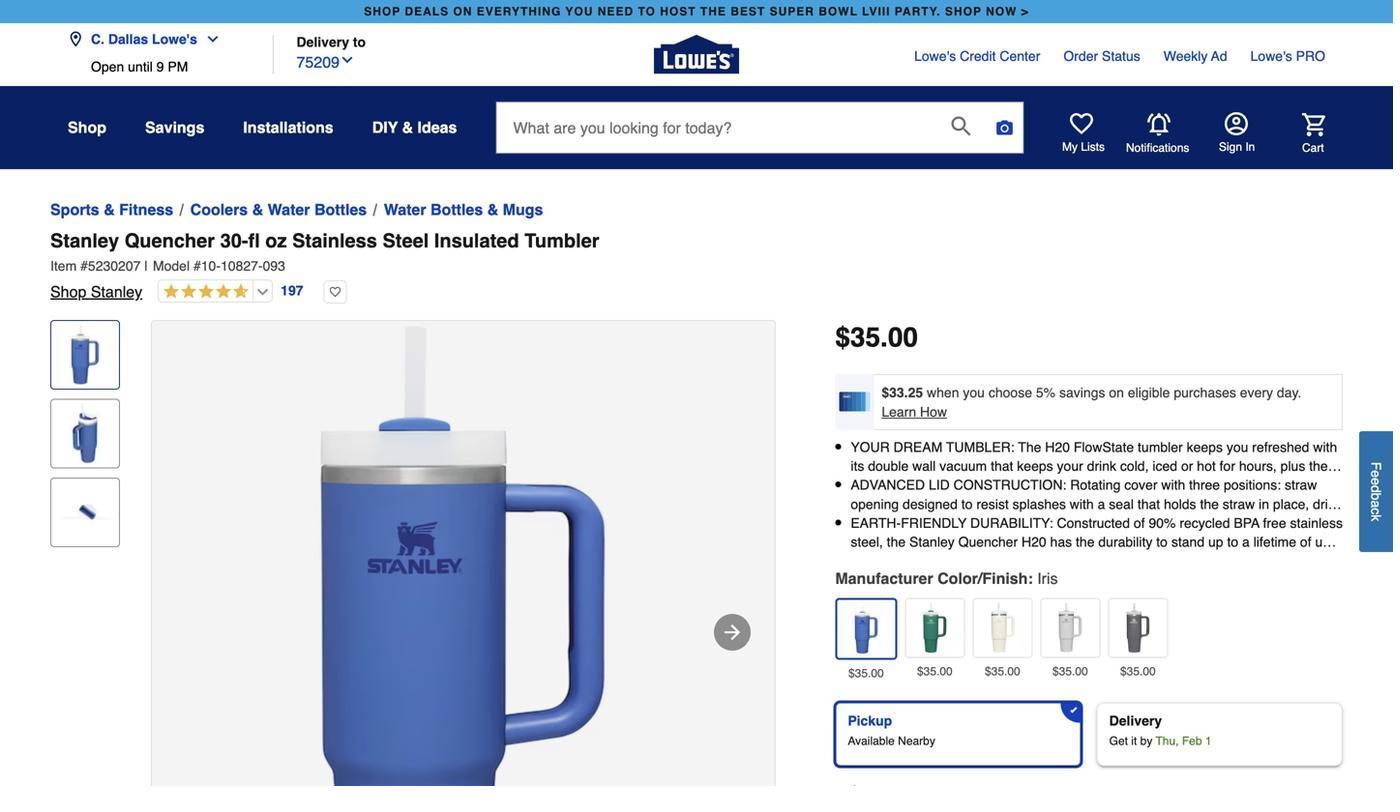 Task type: describe. For each thing, give the bounding box(es) containing it.
savings
[[1059, 385, 1105, 401]]

chevron down image
[[340, 52, 355, 68]]

lviii
[[862, 5, 891, 18]]

now
[[986, 5, 1017, 18]]

arrow right image
[[721, 621, 744, 644]]

lowe's home improvement cart image
[[1302, 113, 1325, 136]]

water bottles & mugs
[[384, 201, 543, 219]]

eligible
[[1128, 385, 1170, 401]]

drink inside advanced lid construction: rotating cover with three positions: straw opening designed to resist splashes with a seal that holds the straw in place, drink opening, and full-cover top for added leak resistance
[[1313, 497, 1342, 512]]

093
[[263, 258, 285, 274]]

cart
[[1302, 141, 1324, 155]]

$35.00 for charcoal image
[[1120, 665, 1156, 679]]

stand
[[1172, 535, 1205, 550]]

shop button
[[68, 110, 106, 145]]

credit
[[960, 48, 996, 64]]

for inside your dream tumbler: the h20 flowstate tumbler keeps you refreshed with its double wall vacuum that keeps your drink cold, iced or hot for hours, plus the narrow base on all sizes fits just about any car cup holder and it is dishwasher safe
[[1220, 459, 1235, 474]]

manufacturer
[[835, 570, 933, 588]]

search image
[[951, 116, 971, 136]]

$ 35 . 00
[[835, 322, 918, 353]]

and inside your dream tumbler: the h20 flowstate tumbler keeps you refreshed with its double wall vacuum that keeps your drink cold, iced or hot for hours, plus the narrow base on all sizes fits just about any car cup holder and it is dishwasher safe
[[1199, 478, 1221, 493]]

host
[[660, 5, 696, 18]]

the down leak
[[1076, 535, 1095, 550]]

water inside "link"
[[384, 201, 426, 219]]

h20 inside your dream tumbler: the h20 flowstate tumbler keeps you refreshed with its double wall vacuum that keeps your drink cold, iced or hot for hours, plus the narrow base on all sizes fits just about any car cup holder and it is dishwasher safe
[[1045, 440, 1070, 455]]

wall
[[913, 459, 936, 474]]

location image
[[68, 31, 83, 47]]

iris image
[[841, 604, 891, 655]]

$
[[835, 322, 850, 353]]

item
[[50, 258, 77, 274]]

1 horizontal spatial straw
[[1285, 478, 1317, 493]]

1 horizontal spatial keeps
[[1187, 440, 1223, 455]]

1 water from the left
[[268, 201, 310, 219]]

c. dallas lowe's
[[91, 31, 197, 47]]

c.
[[91, 31, 104, 47]]

when
[[927, 385, 959, 401]]

super
[[770, 5, 815, 18]]

the inside your dream tumbler: the h20 flowstate tumbler keeps you refreshed with its double wall vacuum that keeps your drink cold, iced or hot for hours, plus the narrow base on all sizes fits just about any car cup holder and it is dishwasher safe
[[1309, 459, 1328, 474]]

any
[[1083, 478, 1105, 493]]

197
[[281, 283, 303, 299]]

just
[[1021, 478, 1042, 493]]

stainless
[[292, 230, 377, 252]]

quencher inside stanley quencher 30-fl oz stainless steel insulated tumbler item # 5230207 | model # 10-10827-093
[[125, 230, 215, 252]]

quencher inside earth-friendly durability: constructed of 90% recycled bpa free stainless steel, the stanley quencher h20 has the durability to stand up to a lifetime of use, eliminating the use of single-use plastic bottles and straws
[[958, 535, 1018, 550]]

bottles
[[1090, 553, 1130, 569]]

0 horizontal spatial of
[[967, 553, 979, 569]]

item number 5 2 3 0 2 0 7 and model number 1 0 - 1 0 8 2 7 - 0 9 3 element
[[50, 256, 1343, 276]]

1 horizontal spatial with
[[1161, 478, 1185, 493]]

day.
[[1277, 385, 1302, 401]]

iced
[[1153, 459, 1178, 474]]

& inside water bottles & mugs "link"
[[487, 201, 498, 219]]

about
[[1046, 478, 1080, 493]]

h20 inside earth-friendly durability: constructed of 90% recycled bpa free stainless steel, the stanley quencher h20 has the durability to stand up to a lifetime of use, eliminating the use of single-use plastic bottles and straws
[[1022, 535, 1047, 550]]

delivery for to
[[297, 34, 349, 50]]

is
[[1235, 478, 1245, 493]]

lowe's for lowe's pro
[[1251, 48, 1292, 64]]

status
[[1102, 48, 1140, 64]]

shop for shop stanley
[[50, 283, 86, 301]]

every
[[1240, 385, 1273, 401]]

1 use from the left
[[942, 553, 964, 569]]

my
[[1062, 140, 1078, 154]]

tumbler:
[[946, 440, 1015, 455]]

stanley inside stanley quencher 30-fl oz stainless steel insulated tumbler item # 5230207 | model # 10-10827-093
[[50, 230, 119, 252]]

best
[[731, 5, 766, 18]]

chevron down image
[[197, 31, 221, 47]]

plus
[[1281, 459, 1306, 474]]

seal
[[1109, 497, 1134, 512]]

feb
[[1182, 735, 1202, 748]]

opening
[[851, 497, 899, 512]]

installations
[[243, 119, 334, 136]]

my lists
[[1062, 140, 1105, 154]]

nearby
[[898, 735, 935, 748]]

on inside $33.25 when you choose 5% savings on eligible purchases every day. learn how
[[1109, 385, 1124, 401]]

tumbler
[[525, 230, 599, 252]]

how
[[920, 404, 947, 420]]

oz
[[265, 230, 287, 252]]

Search Query text field
[[497, 103, 936, 153]]

& for diy
[[402, 119, 413, 136]]

stanley 10-10827-093 water-bottles-mugs - thumbnail view #2 image
[[55, 404, 115, 464]]

or
[[1181, 459, 1193, 474]]

1 horizontal spatial cover
[[1124, 478, 1158, 493]]

f e e d b a c k
[[1369, 462, 1384, 522]]

dallas
[[108, 31, 148, 47]]

delivery for get
[[1109, 714, 1162, 729]]

the inside advanced lid construction: rotating cover with three positions: straw opening designed to resist splashes with a seal that holds the straw in place, drink opening, and full-cover top for added leak resistance
[[1200, 497, 1219, 512]]

stanley 10-10827-093 quencher 30-fl oz stainless steel insulated tumbler image
[[152, 321, 775, 787]]

pickup available nearby
[[848, 714, 935, 748]]

diy & ideas
[[372, 119, 457, 136]]

1 shop from the left
[[364, 5, 401, 18]]

1 e from the top
[[1369, 470, 1384, 478]]

mugs
[[503, 201, 543, 219]]

your
[[851, 440, 890, 455]]

thu,
[[1156, 735, 1179, 748]]

has
[[1050, 535, 1072, 550]]

ad
[[1211, 48, 1227, 64]]

1
[[1205, 735, 1212, 748]]

heart outline image
[[324, 281, 347, 304]]

sports
[[50, 201, 99, 219]]

sign
[[1219, 140, 1242, 154]]

$33.25
[[882, 385, 923, 401]]

stanley 10-10827-093 water-bottles-mugs - thumbnail view #3 image
[[55, 483, 115, 543]]

2 use from the left
[[1022, 553, 1044, 569]]

single-
[[983, 553, 1022, 569]]

a inside advanced lid construction: rotating cover with three positions: straw opening designed to resist splashes with a seal that holds the straw in place, drink opening, and full-cover top for added leak resistance
[[1098, 497, 1105, 512]]

vacuum
[[940, 459, 987, 474]]

the
[[1018, 440, 1041, 455]]

d
[[1369, 485, 1384, 493]]

in
[[1246, 140, 1255, 154]]

fl
[[248, 230, 260, 252]]

it inside your dream tumbler: the h20 flowstate tumbler keeps you refreshed with its double wall vacuum that keeps your drink cold, iced or hot for hours, plus the narrow base on all sizes fits just about any car cup holder and it is dishwasher safe
[[1225, 478, 1232, 493]]

bowl
[[819, 5, 858, 18]]

car
[[1109, 478, 1128, 493]]

you inside $33.25 when you choose 5% savings on eligible purchases every day. learn how
[[963, 385, 985, 401]]

holder
[[1157, 478, 1195, 493]]

that inside advanced lid construction: rotating cover with three positions: straw opening designed to resist splashes with a seal that holds the straw in place, drink opening, and full-cover top for added leak resistance
[[1138, 497, 1160, 512]]

opening,
[[851, 516, 903, 531]]

you
[[566, 5, 594, 18]]

stanley quencher 30-fl oz stainless steel insulated tumbler item # 5230207 | model # 10-10827-093
[[50, 230, 599, 274]]

lists
[[1081, 140, 1105, 154]]

use,
[[1315, 535, 1341, 550]]

water bottles & mugs link
[[384, 198, 543, 222]]

fog image
[[1045, 603, 1096, 654]]

learn how button
[[882, 402, 947, 422]]

75209
[[297, 53, 340, 71]]

it inside delivery get it by thu, feb 1
[[1131, 735, 1137, 748]]

weekly ad
[[1164, 48, 1227, 64]]



Task type: locate. For each thing, give the bounding box(es) containing it.
plastic
[[1048, 553, 1086, 569]]

0 horizontal spatial for
[[1014, 516, 1030, 531]]

and down hot
[[1199, 478, 1221, 493]]

drink down flowstate
[[1087, 459, 1117, 474]]

you inside your dream tumbler: the h20 flowstate tumbler keeps you refreshed with its double wall vacuum that keeps your drink cold, iced or hot for hours, plus the narrow base on all sizes fits just about any car cup holder and it is dishwasher safe
[[1227, 440, 1248, 455]]

designed
[[903, 497, 958, 512]]

water
[[268, 201, 310, 219], [384, 201, 426, 219]]

$35.00 for iris image
[[848, 667, 884, 681]]

earth-
[[851, 516, 901, 531]]

order
[[1064, 48, 1098, 64]]

delivery to
[[297, 34, 366, 50]]

0 horizontal spatial on
[[929, 478, 944, 493]]

to down 90%
[[1156, 535, 1168, 550]]

$35.00 down iris image
[[848, 667, 884, 681]]

0 vertical spatial stanley
[[50, 230, 119, 252]]

2 horizontal spatial a
[[1369, 500, 1384, 508]]

alpine image
[[910, 603, 960, 654]]

straw down plus at right
[[1285, 478, 1317, 493]]

you up hours,
[[1227, 440, 1248, 455]]

1 horizontal spatial and
[[1134, 553, 1156, 569]]

manufacturer color/finish : iris
[[835, 570, 1058, 588]]

2 horizontal spatial lowe's
[[1251, 48, 1292, 64]]

$35.00 for the fog image
[[1053, 665, 1088, 679]]

1 # from the left
[[80, 258, 88, 274]]

1 vertical spatial that
[[1138, 497, 1160, 512]]

90%
[[1149, 516, 1176, 531]]

0 horizontal spatial use
[[942, 553, 964, 569]]

1 vertical spatial for
[[1014, 516, 1030, 531]]

delivery inside delivery get it by thu, feb 1
[[1109, 714, 1162, 729]]

lowe's credit center
[[914, 48, 1040, 64]]

& left mugs
[[487, 201, 498, 219]]

keeps
[[1187, 440, 1223, 455], [1017, 459, 1053, 474]]

delivery up the 75209
[[297, 34, 349, 50]]

learn
[[882, 404, 916, 420]]

h20 down added
[[1022, 535, 1047, 550]]

with up holds
[[1161, 478, 1185, 493]]

e
[[1369, 470, 1384, 478], [1369, 478, 1384, 485]]

h20 up your
[[1045, 440, 1070, 455]]

positions:
[[1224, 478, 1281, 493]]

# right model
[[193, 258, 201, 274]]

& inside diy & ideas button
[[402, 119, 413, 136]]

1 horizontal spatial of
[[1134, 516, 1145, 531]]

2 shop from the left
[[945, 5, 982, 18]]

>
[[1021, 5, 1029, 18]]

that down the cup
[[1138, 497, 1160, 512]]

1 horizontal spatial a
[[1242, 535, 1250, 550]]

& right diy
[[402, 119, 413, 136]]

lowe's left credit
[[914, 48, 956, 64]]

of up color/finish
[[967, 553, 979, 569]]

0 vertical spatial drink
[[1087, 459, 1117, 474]]

shop deals on everything you need to host the best super bowl lviii party. shop now >
[[364, 5, 1029, 18]]

use up :
[[1022, 553, 1044, 569]]

everything
[[477, 5, 561, 18]]

lowe's home improvement logo image
[[654, 12, 739, 97]]

the up manufacturer color/finish : iris
[[919, 553, 938, 569]]

0 horizontal spatial #
[[80, 258, 88, 274]]

9
[[156, 59, 164, 74]]

0 horizontal spatial drink
[[1087, 459, 1117, 474]]

option group
[[828, 695, 1351, 775]]

#
[[80, 258, 88, 274], [193, 258, 201, 274]]

on left eligible
[[1109, 385, 1124, 401]]

of left 90%
[[1134, 516, 1145, 531]]

stanley down 'sports' on the top of the page
[[50, 230, 119, 252]]

cover
[[1124, 478, 1158, 493], [955, 516, 988, 531]]

shop
[[364, 5, 401, 18], [945, 5, 982, 18]]

1 horizontal spatial use
[[1022, 553, 1044, 569]]

splashes
[[1013, 497, 1066, 512]]

hours,
[[1239, 459, 1277, 474]]

lowe's for lowe's credit center
[[914, 48, 956, 64]]

1 horizontal spatial lowe's
[[914, 48, 956, 64]]

2 vertical spatial of
[[967, 553, 979, 569]]

it left is
[[1225, 478, 1232, 493]]

straw down is
[[1223, 497, 1255, 512]]

base
[[896, 478, 925, 493]]

cart button
[[1275, 113, 1325, 156]]

shop deals on everything you need to host the best super bowl lviii party. shop now > link
[[360, 0, 1033, 23]]

1 horizontal spatial #
[[193, 258, 201, 274]]

lowe's left the pro
[[1251, 48, 1292, 64]]

order status
[[1064, 48, 1140, 64]]

a down rotating
[[1098, 497, 1105, 512]]

it left by
[[1131, 735, 1137, 748]]

0 horizontal spatial a
[[1098, 497, 1105, 512]]

k
[[1369, 515, 1384, 522]]

to inside advanced lid construction: rotating cover with three positions: straw opening designed to resist splashes with a seal that holds the straw in place, drink opening, and full-cover top for added leak resistance
[[961, 497, 973, 512]]

stanley
[[50, 230, 119, 252], [91, 283, 142, 301], [909, 535, 955, 550]]

1 vertical spatial quencher
[[958, 535, 1018, 550]]

quencher down 'top'
[[958, 535, 1018, 550]]

10-
[[201, 258, 221, 274]]

and down designed
[[906, 516, 929, 531]]

bottles up stainless
[[314, 201, 367, 219]]

constructed
[[1057, 516, 1130, 531]]

in
[[1259, 497, 1269, 512]]

2 horizontal spatial with
[[1313, 440, 1337, 455]]

with inside your dream tumbler: the h20 flowstate tumbler keeps you refreshed with its double wall vacuum that keeps your drink cold, iced or hot for hours, plus the narrow base on all sizes fits just about any car cup holder and it is dishwasher safe
[[1313, 440, 1337, 455]]

0 vertical spatial that
[[991, 459, 1013, 474]]

1 horizontal spatial drink
[[1313, 497, 1342, 512]]

0 vertical spatial keeps
[[1187, 440, 1223, 455]]

on
[[453, 5, 473, 18]]

2 vertical spatial stanley
[[909, 535, 955, 550]]

& for sports
[[104, 201, 115, 219]]

shop left deals
[[364, 5, 401, 18]]

a up k in the bottom of the page
[[1369, 500, 1384, 508]]

1 bottles from the left
[[314, 201, 367, 219]]

and inside earth-friendly durability: constructed of 90% recycled bpa free stainless steel, the stanley quencher h20 has the durability to stand up to a lifetime of use, eliminating the use of single-use plastic bottles and straws
[[1134, 553, 1156, 569]]

its
[[851, 459, 864, 474]]

1 vertical spatial on
[[929, 478, 944, 493]]

1 vertical spatial it
[[1131, 735, 1137, 748]]

0 horizontal spatial it
[[1131, 735, 1137, 748]]

0 vertical spatial shop
[[68, 119, 106, 136]]

4.6 stars image
[[159, 283, 249, 301]]

0 horizontal spatial you
[[963, 385, 985, 401]]

installations button
[[243, 110, 334, 145]]

camera image
[[995, 118, 1014, 137]]

savings button
[[145, 110, 204, 145]]

1 horizontal spatial on
[[1109, 385, 1124, 401]]

0 horizontal spatial delivery
[[297, 34, 349, 50]]

1 vertical spatial with
[[1161, 478, 1185, 493]]

savings
[[145, 119, 204, 136]]

water up steel
[[384, 201, 426, 219]]

c
[[1369, 508, 1384, 515]]

delivery up by
[[1109, 714, 1162, 729]]

$35.00 down the fog image
[[1053, 665, 1088, 679]]

cover down resist
[[955, 516, 988, 531]]

bottles inside water bottles & mugs "link"
[[431, 201, 483, 219]]

1 vertical spatial cover
[[955, 516, 988, 531]]

0 horizontal spatial bottles
[[314, 201, 367, 219]]

1 vertical spatial drink
[[1313, 497, 1342, 512]]

bottles up insulated
[[431, 201, 483, 219]]

$35.00 down alpine image
[[917, 665, 953, 679]]

0 vertical spatial straw
[[1285, 478, 1317, 493]]

durability:
[[970, 516, 1053, 531]]

0 vertical spatial it
[[1225, 478, 1232, 493]]

2 e from the top
[[1369, 478, 1384, 485]]

lowe's home improvement account image
[[1225, 112, 1248, 135]]

keeps up hot
[[1187, 440, 1223, 455]]

1 horizontal spatial for
[[1220, 459, 1235, 474]]

for right hot
[[1220, 459, 1235, 474]]

$35.00 down charcoal image
[[1120, 665, 1156, 679]]

sports & fitness link
[[50, 198, 173, 222]]

2 # from the left
[[193, 258, 201, 274]]

lowe's home improvement notification center image
[[1147, 113, 1171, 136]]

dream
[[894, 440, 943, 455]]

stanley down friendly
[[909, 535, 955, 550]]

until
[[128, 59, 153, 74]]

drink inside your dream tumbler: the h20 flowstate tumbler keeps you refreshed with its double wall vacuum that keeps your drink cold, iced or hot for hours, plus the narrow base on all sizes fits just about any car cup holder and it is dishwasher safe
[[1087, 459, 1117, 474]]

cream tonal image
[[977, 603, 1028, 654]]

.
[[880, 322, 888, 353]]

0 vertical spatial quencher
[[125, 230, 215, 252]]

0 horizontal spatial shop
[[364, 5, 401, 18]]

1 vertical spatial straw
[[1223, 497, 1255, 512]]

that inside your dream tumbler: the h20 flowstate tumbler keeps you refreshed with its double wall vacuum that keeps your drink cold, iced or hot for hours, plus the narrow base on all sizes fits just about any car cup holder and it is dishwasher safe
[[991, 459, 1013, 474]]

stanley 10-10827-093 quencher 30-fl oz stainless steel insulated tumbler - thumbnail image
[[55, 325, 115, 385]]

0 vertical spatial of
[[1134, 516, 1145, 531]]

sports & fitness
[[50, 201, 173, 219]]

1 vertical spatial h20
[[1022, 535, 1047, 550]]

0 vertical spatial you
[[963, 385, 985, 401]]

None search field
[[496, 102, 1024, 169]]

# right item
[[80, 258, 88, 274]]

2 horizontal spatial and
[[1199, 478, 1221, 493]]

eliminating
[[851, 553, 916, 569]]

1 horizontal spatial delivery
[[1109, 714, 1162, 729]]

0 vertical spatial delivery
[[297, 34, 349, 50]]

on
[[1109, 385, 1124, 401], [929, 478, 944, 493]]

0 vertical spatial with
[[1313, 440, 1337, 455]]

party.
[[895, 5, 941, 18]]

1 vertical spatial stanley
[[91, 283, 142, 301]]

to right up
[[1227, 535, 1239, 550]]

1 horizontal spatial quencher
[[958, 535, 1018, 550]]

the right plus at right
[[1309, 459, 1328, 474]]

open
[[91, 59, 124, 74]]

|
[[144, 258, 148, 274]]

earth-friendly durability: constructed of 90% recycled bpa free stainless steel, the stanley quencher h20 has the durability to stand up to a lifetime of use, eliminating the use of single-use plastic bottles and straws
[[851, 516, 1343, 569]]

coolers & water bottles
[[190, 201, 367, 219]]

stanley inside earth-friendly durability: constructed of 90% recycled bpa free stainless steel, the stanley quencher h20 has the durability to stand up to a lifetime of use, eliminating the use of single-use plastic bottles and straws
[[909, 535, 955, 550]]

get
[[1109, 735, 1128, 748]]

on inside your dream tumbler: the h20 flowstate tumbler keeps you refreshed with its double wall vacuum that keeps your drink cold, iced or hot for hours, plus the narrow base on all sizes fits just about any car cup holder and it is dishwasher safe
[[929, 478, 944, 493]]

advanced
[[851, 478, 925, 493]]

lowe's inside button
[[152, 31, 197, 47]]

0 vertical spatial cover
[[1124, 478, 1158, 493]]

1 vertical spatial delivery
[[1109, 714, 1162, 729]]

0 horizontal spatial with
[[1070, 497, 1094, 512]]

on left all
[[929, 478, 944, 493]]

delivery get it by thu, feb 1
[[1109, 714, 1212, 748]]

sizes
[[965, 478, 996, 493]]

the up recycled
[[1200, 497, 1219, 512]]

1 horizontal spatial bottles
[[431, 201, 483, 219]]

for inside advanced lid construction: rotating cover with three positions: straw opening designed to resist splashes with a seal that holds the straw in place, drink opening, and full-cover top for added leak resistance
[[1014, 516, 1030, 531]]

bottles inside the coolers & water bottles link
[[314, 201, 367, 219]]

deals
[[405, 5, 449, 18]]

center
[[1000, 48, 1040, 64]]

shop left now
[[945, 5, 982, 18]]

& for coolers
[[252, 201, 263, 219]]

with right the refreshed
[[1313, 440, 1337, 455]]

0 vertical spatial and
[[1199, 478, 1221, 493]]

you right 'when'
[[963, 385, 985, 401]]

drink up stainless
[[1313, 497, 1342, 512]]

0 horizontal spatial water
[[268, 201, 310, 219]]

shop down open
[[68, 119, 106, 136]]

the up eliminating
[[887, 535, 906, 550]]

1 vertical spatial of
[[1300, 535, 1312, 550]]

1 vertical spatial keeps
[[1017, 459, 1053, 474]]

1 horizontal spatial water
[[384, 201, 426, 219]]

0 horizontal spatial cover
[[955, 516, 988, 531]]

a inside earth-friendly durability: constructed of 90% recycled bpa free stainless steel, the stanley quencher h20 has the durability to stand up to a lifetime of use, eliminating the use of single-use plastic bottles and straws
[[1242, 535, 1250, 550]]

use up manufacturer color/finish : iris
[[942, 553, 964, 569]]

to up chevron down icon
[[353, 34, 366, 50]]

1 horizontal spatial shop
[[945, 5, 982, 18]]

shop for shop
[[68, 119, 106, 136]]

$35.00 for cream tonal image
[[985, 665, 1020, 679]]

0 horizontal spatial quencher
[[125, 230, 215, 252]]

lowe's credit center link
[[914, 46, 1040, 66]]

ideas
[[418, 119, 457, 136]]

$35.00 down cream tonal image
[[985, 665, 1020, 679]]

of down stainless
[[1300, 535, 1312, 550]]

available
[[848, 735, 895, 748]]

for right 'top'
[[1014, 516, 1030, 531]]

lowe's home improvement lists image
[[1070, 112, 1093, 135]]

pm
[[168, 59, 188, 74]]

and down durability
[[1134, 553, 1156, 569]]

0 vertical spatial h20
[[1045, 440, 1070, 455]]

1 vertical spatial you
[[1227, 440, 1248, 455]]

5230207
[[88, 258, 141, 274]]

1 vertical spatial and
[[906, 516, 929, 531]]

the
[[700, 5, 726, 18]]

& up fl
[[252, 201, 263, 219]]

lowe's pro link
[[1251, 46, 1325, 66]]

narrow
[[851, 478, 892, 493]]

0 vertical spatial for
[[1220, 459, 1235, 474]]

cold,
[[1120, 459, 1149, 474]]

1 horizontal spatial that
[[1138, 497, 1160, 512]]

2 vertical spatial with
[[1070, 497, 1094, 512]]

0 horizontal spatial and
[[906, 516, 929, 531]]

& inside the sports & fitness link
[[104, 201, 115, 219]]

cover down cold,
[[1124, 478, 1158, 493]]

option group containing pickup
[[828, 695, 1351, 775]]

keeps up just
[[1017, 459, 1053, 474]]

0 vertical spatial on
[[1109, 385, 1124, 401]]

lid
[[929, 478, 950, 493]]

2 bottles from the left
[[431, 201, 483, 219]]

water up "oz"
[[268, 201, 310, 219]]

a down bpa
[[1242, 535, 1250, 550]]

1 horizontal spatial you
[[1227, 440, 1248, 455]]

0 horizontal spatial keeps
[[1017, 459, 1053, 474]]

lowe's up pm
[[152, 31, 197, 47]]

quencher up model
[[125, 230, 215, 252]]

tumbler
[[1138, 440, 1183, 455]]

a
[[1098, 497, 1105, 512], [1369, 500, 1384, 508], [1242, 535, 1250, 550]]

color/finish
[[938, 570, 1028, 588]]

with up leak
[[1070, 497, 1094, 512]]

e up b
[[1369, 478, 1384, 485]]

a inside button
[[1369, 500, 1384, 508]]

to down sizes
[[961, 497, 973, 512]]

use
[[942, 553, 964, 569], [1022, 553, 1044, 569]]

c. dallas lowe's button
[[68, 20, 228, 59]]

free
[[1263, 516, 1286, 531]]

charcoal image
[[1113, 603, 1163, 654]]

shop down item
[[50, 283, 86, 301]]

that up fits
[[991, 459, 1013, 474]]

the
[[1309, 459, 1328, 474], [1200, 497, 1219, 512], [887, 535, 906, 550], [1076, 535, 1095, 550], [919, 553, 938, 569]]

leak
[[1075, 516, 1100, 531]]

h20
[[1045, 440, 1070, 455], [1022, 535, 1047, 550]]

2 water from the left
[[384, 201, 426, 219]]

0 horizontal spatial that
[[991, 459, 1013, 474]]

2 horizontal spatial of
[[1300, 535, 1312, 550]]

lifetime
[[1254, 535, 1297, 550]]

0 horizontal spatial lowe's
[[152, 31, 197, 47]]

30-
[[220, 230, 248, 252]]

steel,
[[851, 535, 883, 550]]

pickup
[[848, 714, 892, 729]]

& inside the coolers & water bottles link
[[252, 201, 263, 219]]

stanley down 5230207
[[91, 283, 142, 301]]

e up d
[[1369, 470, 1384, 478]]

$35.00 for alpine image
[[917, 665, 953, 679]]

1 vertical spatial shop
[[50, 283, 86, 301]]

and inside advanced lid construction: rotating cover with three positions: straw opening designed to resist splashes with a seal that holds the straw in place, drink opening, and full-cover top for added leak resistance
[[906, 516, 929, 531]]

2 vertical spatial and
[[1134, 553, 1156, 569]]

hot
[[1197, 459, 1216, 474]]

0 horizontal spatial straw
[[1223, 497, 1255, 512]]

& right 'sports' on the top of the page
[[104, 201, 115, 219]]

1 horizontal spatial it
[[1225, 478, 1232, 493]]



Task type: vqa. For each thing, say whether or not it's contained in the screenshot.
Vinyl Fencing
no



